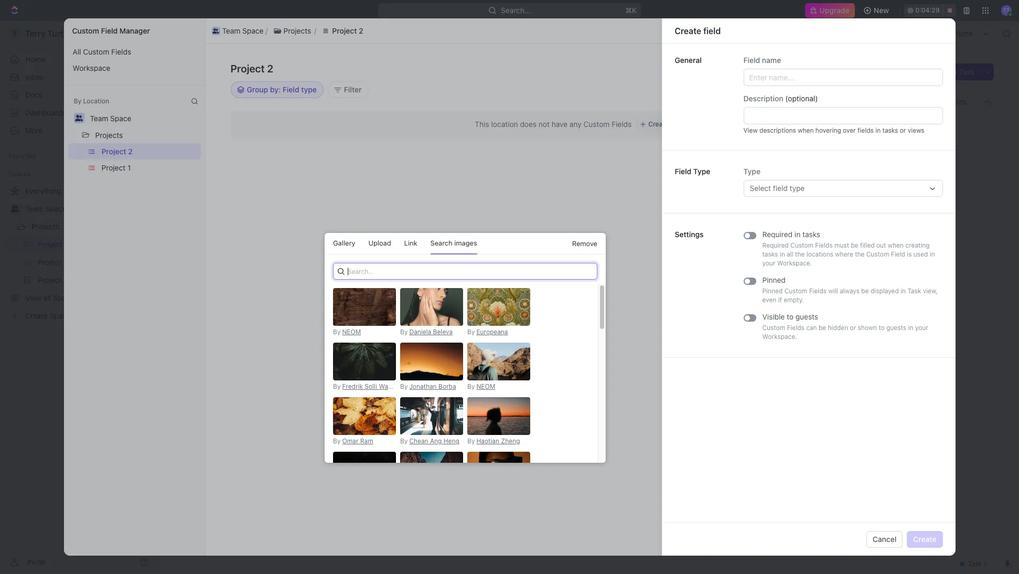 Task type: locate. For each thing, give the bounding box(es) containing it.
be inside visible to guests custom fields can be hidden or shown to guests in your workspace.
[[819, 324, 827, 332]]

0 vertical spatial 15
[[860, 175, 867, 183]]

0 vertical spatial in progress
[[195, 148, 237, 156]]

guests up can
[[796, 312, 819, 321]]

images
[[455, 239, 477, 247]]

task up customize
[[960, 67, 976, 76]]

1 vertical spatial 15 mins
[[860, 234, 883, 242]]

by for top neom link
[[333, 328, 341, 336]]

0 vertical spatial your
[[763, 259, 776, 267]]

by neom down the edit task name "text field"
[[333, 328, 361, 336]]

will
[[829, 287, 839, 295]]

do up eloisefrancis23@gmail.
[[807, 117, 816, 124]]

0 horizontal spatial /
[[222, 29, 225, 38]]

type
[[694, 167, 711, 176]]

by haotian zheng
[[468, 437, 520, 445]]

0 vertical spatial 15 mins
[[860, 175, 883, 183]]

0 vertical spatial you
[[699, 159, 710, 166]]

1 you from the top
[[699, 159, 710, 166]]

15 mins down filled
[[860, 259, 883, 267]]

project 2
[[332, 26, 364, 35], [290, 29, 321, 38], [182, 62, 244, 80], [231, 62, 274, 75], [102, 147, 133, 156]]

project 2 link
[[276, 27, 323, 40], [239, 39, 269, 48]]

you changed status from
[[699, 159, 775, 166]]

your left complete
[[763, 259, 776, 267]]

15 mins down the fields
[[860, 175, 883, 183]]

in down eloisefrancis23@gmail. com
[[783, 175, 788, 183]]

neom link right borba
[[477, 383, 496, 391]]

workspace button
[[68, 60, 201, 76]]

create new field button
[[862, 60, 931, 77]]

be
[[852, 241, 859, 249], [862, 287, 869, 295], [819, 324, 827, 332]]

field for create new field
[[910, 64, 925, 73]]

workspace. inside visible to guests custom fields can be hidden or shown to guests in your workspace.
[[763, 333, 798, 341]]

1 horizontal spatial team space link
[[163, 27, 220, 40]]

1 horizontal spatial be
[[852, 241, 859, 249]]

pinned
[[763, 276, 786, 284], [763, 287, 783, 295]]

1 horizontal spatial your
[[916, 324, 929, 332]]

15 down filled
[[860, 259, 867, 267]]

Enter name... text field
[[744, 69, 943, 86]]

team space /
[[176, 29, 225, 38]]

1 horizontal spatial tasks
[[803, 230, 821, 239]]

link
[[404, 239, 418, 247]]

always
[[840, 287, 860, 295]]

1 horizontal spatial task
[[960, 67, 976, 76]]

1 horizontal spatial add
[[792, 64, 806, 73]]

team space up the projects / project 2
[[222, 26, 264, 35]]

list containing all custom fields
[[64, 44, 205, 76]]

1 vertical spatial neom
[[477, 383, 496, 391]]

create field
[[675, 26, 721, 35]]

pinned pinned custom fields will always be displayed in task view, even if empty.
[[763, 276, 938, 304]]

be right can
[[819, 324, 827, 332]]

2 vertical spatial to do
[[827, 259, 846, 267]]

fields
[[111, 47, 131, 56], [612, 120, 632, 129], [816, 241, 833, 249], [810, 287, 827, 295], [788, 324, 805, 332]]

be inside "required in tasks required custom fields must be filled out when creating tasks in all the locations where the custom field is used in your workspace."
[[852, 241, 859, 249]]

tasks left all
[[763, 250, 779, 258]]

None text field
[[744, 107, 943, 124]]

add left description
[[176, 401, 189, 409]]

used
[[914, 250, 929, 258]]

1 vertical spatial you
[[699, 175, 710, 183]]

neom right borba
[[477, 383, 496, 391]]

0 vertical spatial 16 mins
[[860, 100, 883, 108]]

to do up '8686faf0v'
[[195, 248, 215, 256]]

0 horizontal spatial team space
[[25, 204, 67, 213]]

any
[[570, 120, 582, 129]]

by europeana
[[468, 328, 508, 336]]

time
[[525, 317, 542, 326]]

view descriptions when hovering over fields in tasks or views
[[744, 126, 925, 134]]

by for europeana link
[[468, 328, 475, 336]]

0 horizontal spatial or
[[851, 324, 857, 332]]

2 vertical spatial you
[[699, 234, 710, 242]]

in progress up all
[[781, 234, 818, 242]]

calendar link
[[266, 94, 299, 109]]

when left hovering
[[798, 126, 814, 134]]

create left new
[[869, 64, 892, 73]]

team space down location
[[90, 114, 131, 123]]

in right displayed
[[901, 287, 907, 295]]

create new field
[[869, 64, 925, 73]]

sidebar navigation
[[0, 21, 157, 574]]

team space right user group image
[[25, 204, 67, 213]]

1 horizontal spatial neom
[[477, 383, 496, 391]]

2 required from the top
[[763, 241, 789, 249]]

watcher:
[[746, 133, 771, 141]]

project inside button
[[102, 163, 126, 172]]

you
[[699, 159, 710, 166], [699, 175, 710, 183], [699, 234, 710, 242]]

0 vertical spatial 16
[[860, 100, 867, 108]]

in progress down board 'link'
[[195, 148, 237, 156]]

3 15 mins from the top
[[860, 259, 883, 267]]

by neom
[[333, 328, 361, 336], [468, 383, 496, 391]]

created
[[712, 100, 734, 108]]

5 changed from the top
[[712, 259, 737, 267]]

team space button
[[210, 24, 266, 37], [85, 110, 136, 126]]

the down filled
[[856, 250, 865, 258]]

2 vertical spatial team space
[[25, 204, 67, 213]]

team space button down location
[[85, 110, 136, 126]]

new
[[874, 6, 890, 15]]

3 16 mins from the top
[[860, 133, 883, 141]]

4 changed from the top
[[712, 234, 737, 242]]

2 horizontal spatial do
[[838, 259, 846, 267]]

add inside add task button
[[944, 67, 958, 76]]

in right the fields
[[876, 126, 881, 134]]

by for the haotian zheng link in the bottom of the page
[[468, 437, 475, 445]]

projects inside "tree"
[[31, 222, 59, 231]]

1 horizontal spatial to do
[[797, 117, 816, 124]]

2 you from the top
[[699, 175, 710, 183]]

1 15 from the top
[[860, 175, 867, 183]]

do down where in the top right of the page
[[838, 259, 846, 267]]

when right out
[[889, 241, 904, 249]]

1 changed status from from the top
[[710, 117, 775, 124]]

by neom right borba
[[468, 383, 496, 391]]

manager
[[120, 26, 150, 35]]

fields
[[858, 126, 874, 134]]

remove
[[573, 239, 598, 247]]

1 the from the left
[[796, 250, 805, 258]]

1 vertical spatial project 2 button
[[97, 143, 201, 160]]

not
[[539, 120, 550, 129]]

your inside "required in tasks required custom fields must be filled out when creating tasks in all the locations where the custom field is used in your workspace."
[[763, 259, 776, 267]]

create for field
[[675, 26, 702, 35]]

do up '8686faf0v'
[[205, 248, 215, 256]]

tree
[[4, 183, 152, 324]]

15 left out
[[860, 234, 867, 242]]

2 vertical spatial do
[[838, 259, 846, 267]]

0 horizontal spatial projects button
[[91, 126, 128, 143]]

1 16 mins from the top
[[860, 100, 883, 108]]

1 horizontal spatial projects button
[[268, 24, 317, 37]]

add up customize
[[944, 67, 958, 76]]

16 mins
[[860, 100, 883, 108], [860, 117, 883, 124], [860, 133, 883, 141]]

your inside visible to guests custom fields can be hidden or shown to guests in your workspace.
[[916, 324, 929, 332]]

fields inside pinned pinned custom fields will always be displayed in task view, even if empty.
[[810, 287, 827, 295]]

create up general
[[675, 26, 702, 35]]

1 horizontal spatial or
[[901, 126, 907, 134]]

send button
[[856, 520, 887, 537]]

0 horizontal spatial the
[[796, 250, 805, 258]]

location
[[83, 97, 109, 105]]

0 vertical spatial guests
[[796, 312, 819, 321]]

docs
[[25, 90, 43, 99]]

team up the projects / project 2
[[222, 26, 241, 35]]

created this task
[[710, 100, 761, 108]]

task sidebar navigation tab list
[[903, 64, 926, 125]]

custom inside pinned pinned custom fields will always be displayed in task view, even if empty.
[[785, 287, 808, 295]]

2 16 mins from the top
[[860, 117, 883, 124]]

0 horizontal spatial when
[[798, 126, 814, 134]]

5 status from the top
[[739, 259, 757, 267]]

changed status from
[[710, 117, 775, 124], [710, 175, 775, 183], [710, 234, 775, 242], [710, 259, 775, 267]]

15 down the fields
[[860, 175, 867, 183]]

zheng
[[501, 437, 520, 445]]

0 horizontal spatial add
[[176, 401, 189, 409]]

2
[[359, 26, 364, 35], [316, 29, 321, 38], [265, 39, 269, 48], [232, 62, 241, 80], [267, 62, 274, 75], [128, 147, 133, 156]]

1 horizontal spatial project 2 link
[[276, 27, 323, 40]]

3 changed status from from the top
[[710, 234, 775, 242]]

add left existing
[[792, 64, 806, 73]]

2 changed from the top
[[712, 159, 737, 166]]

add task
[[944, 67, 976, 76]]

1 vertical spatial to do
[[195, 248, 215, 256]]

team inside sidebar navigation
[[25, 204, 43, 213]]

0 horizontal spatial team space link
[[25, 201, 150, 217]]

field left is
[[892, 250, 906, 258]]

15 mins right must
[[860, 234, 883, 242]]

or inside visible to guests custom fields can be hidden or shown to guests in your workspace.
[[851, 324, 857, 332]]

1 vertical spatial task
[[908, 287, 922, 295]]

neom link down the edit task name "text field"
[[342, 328, 361, 336]]

hovering
[[816, 126, 842, 134]]

1 horizontal spatial guests
[[887, 324, 907, 332]]

0 horizontal spatial your
[[763, 259, 776, 267]]

guests right shown
[[887, 324, 907, 332]]

1 horizontal spatial team space
[[90, 114, 131, 123]]

table link
[[316, 94, 337, 109]]

17
[[785, 40, 792, 48]]

16 for task
[[860, 100, 867, 108]]

custom field manager
[[72, 26, 150, 35]]

0 vertical spatial do
[[807, 117, 816, 124]]

tasks right the fields
[[883, 126, 899, 134]]

0 vertical spatial be
[[852, 241, 859, 249]]

1 horizontal spatial field
[[837, 64, 852, 73]]

in progress down eloisefrancis23@gmail.
[[781, 175, 818, 183]]

1 vertical spatial tasks
[[803, 230, 821, 239]]

1 vertical spatial team space link
[[25, 201, 150, 217]]

0 vertical spatial pinned
[[763, 276, 786, 284]]

table
[[318, 97, 337, 106]]

fields left will
[[810, 287, 827, 295]]

or left shown
[[851, 324, 857, 332]]

all
[[787, 250, 794, 258]]

com
[[699, 133, 845, 150]]

1 vertical spatial be
[[862, 287, 869, 295]]

create inside 'button'
[[649, 120, 669, 128]]

0 horizontal spatial do
[[205, 248, 215, 256]]

1 from from the top
[[759, 117, 773, 124]]

/
[[222, 29, 225, 38], [272, 29, 274, 38], [233, 39, 235, 48]]

tree containing team space
[[4, 183, 152, 324]]

1 vertical spatial projects button
[[91, 126, 128, 143]]

by for bottommost neom link
[[468, 383, 475, 391]]

to do up eloisefrancis23@gmail.
[[797, 117, 816, 124]]

add for add task
[[944, 67, 958, 76]]

general
[[675, 56, 702, 65]]

team right user group image
[[25, 204, 43, 213]]

1 vertical spatial workspace.
[[763, 333, 798, 341]]

create one
[[649, 120, 682, 128]]

1 vertical spatial required
[[763, 241, 789, 249]]

0 horizontal spatial task
[[908, 287, 922, 295]]

1 vertical spatial when
[[889, 241, 904, 249]]

0 vertical spatial workspace.
[[778, 259, 813, 267]]

0 vertical spatial team space link
[[163, 27, 220, 40]]

share
[[802, 39, 822, 48]]

2 horizontal spatial add
[[944, 67, 958, 76]]

task inside pinned pinned custom fields will always be displayed in task view, even if empty.
[[908, 287, 922, 295]]

0 vertical spatial list
[[210, 24, 937, 37]]

custom inside visible to guests custom fields can be hidden or shown to guests in your workspace.
[[763, 324, 786, 332]]

your down view,
[[916, 324, 929, 332]]

user group image
[[11, 206, 19, 212]]

neom down the edit task name "text field"
[[342, 328, 361, 336]]

0 horizontal spatial team space button
[[85, 110, 136, 126]]

fields left can
[[788, 324, 805, 332]]

list
[[210, 24, 937, 37], [64, 44, 205, 76], [64, 143, 205, 176]]

0 vertical spatial tasks
[[883, 126, 899, 134]]

1 vertical spatial your
[[916, 324, 929, 332]]

favorites button
[[4, 150, 40, 163]]

in left all
[[780, 250, 786, 258]]

required in tasks required custom fields must be filled out when creating tasks in all the locations where the custom field is used in your workspace.
[[763, 230, 936, 267]]

task left view,
[[908, 287, 922, 295]]

1 horizontal spatial the
[[856, 250, 865, 258]]

be right the always
[[862, 287, 869, 295]]

subtasks button
[[197, 434, 241, 453]]

list link
[[234, 94, 248, 109]]

or left views
[[901, 126, 907, 134]]

0 horizontal spatial neom link
[[342, 328, 361, 336]]

to
[[783, 117, 791, 124], [799, 117, 806, 124], [818, 175, 824, 183], [818, 234, 824, 242], [195, 248, 204, 256], [813, 259, 821, 267], [829, 259, 836, 267], [787, 312, 794, 321], [879, 324, 885, 332]]

workspace. down all
[[778, 259, 813, 267]]

team inside list
[[222, 26, 241, 35]]

views
[[908, 126, 925, 134]]

2 vertical spatial list
[[64, 143, 205, 176]]

2 horizontal spatial field
[[910, 64, 925, 73]]

be inside pinned pinned custom fields will always be displayed in task view, even if empty.
[[862, 287, 869, 295]]

1 vertical spatial list
[[64, 44, 205, 76]]

4 from from the top
[[759, 234, 773, 242]]

4 status from the top
[[739, 234, 757, 242]]

automations
[[930, 29, 974, 38]]

new button
[[860, 2, 896, 19]]

0:04:29 button
[[905, 4, 957, 17]]

fredrik
[[342, 383, 363, 391]]

list containing team space
[[210, 24, 937, 37]]

field name
[[744, 56, 782, 65]]

16 mins for task
[[860, 100, 883, 108]]

activity
[[904, 82, 924, 89]]

does
[[520, 120, 537, 129]]

2 16 from the top
[[860, 117, 867, 124]]

the up complete
[[796, 250, 805, 258]]

in inside pinned pinned custom fields will always be displayed in task view, even if empty.
[[901, 287, 907, 295]]

in right shown
[[909, 324, 914, 332]]

projects inside list
[[284, 26, 311, 35]]

field inside "required in tasks required custom fields must be filled out when creating tasks in all the locations where the custom field is used in your workspace."
[[892, 250, 906, 258]]

do
[[807, 117, 816, 124], [205, 248, 215, 256], [838, 259, 846, 267]]

add for add description
[[176, 401, 189, 409]]

be for custom
[[862, 287, 869, 295]]

Edit task name text field
[[155, 282, 607, 302]]

even
[[763, 296, 777, 304]]

hidden
[[829, 324, 849, 332]]

field down created
[[744, 56, 761, 65]]

1 horizontal spatial by neom
[[468, 383, 496, 391]]

tasks up locations
[[803, 230, 821, 239]]

project 1
[[102, 163, 131, 172]]

team left user group icon
[[176, 29, 195, 38]]

0 vertical spatial by neom
[[333, 328, 361, 336]]

1 16 from the top
[[860, 100, 867, 108]]

nov
[[772, 40, 783, 48]]

1 horizontal spatial when
[[889, 241, 904, 249]]

1 vertical spatial 16
[[860, 117, 867, 124]]

2 vertical spatial 16
[[860, 133, 867, 141]]

2 horizontal spatial team space
[[222, 26, 264, 35]]

1 vertical spatial pinned
[[763, 287, 783, 295]]

fields up workspace button on the left of the page
[[111, 47, 131, 56]]

1 vertical spatial or
[[851, 324, 857, 332]]

0 horizontal spatial project 2 button
[[97, 143, 201, 160]]

team down location
[[90, 114, 108, 123]]

list containing project 2
[[64, 143, 205, 176]]

1 vertical spatial team space
[[90, 114, 131, 123]]

be left filled
[[852, 241, 859, 249]]

description (optional)
[[744, 94, 819, 103]]

0 horizontal spatial tasks
[[763, 250, 779, 258]]

neom
[[342, 328, 361, 336], [477, 383, 496, 391]]

2 vertical spatial be
[[819, 324, 827, 332]]

1 vertical spatial guests
[[887, 324, 907, 332]]

to do down where in the top right of the page
[[827, 259, 846, 267]]

location
[[492, 120, 518, 129]]

in
[[876, 126, 881, 134], [195, 148, 201, 156], [783, 175, 788, 183], [795, 230, 801, 239], [783, 234, 788, 242], [780, 250, 786, 258], [930, 250, 936, 258], [901, 287, 907, 295], [909, 324, 914, 332]]

2 pinned from the top
[[763, 287, 783, 295]]

16
[[860, 100, 867, 108], [860, 117, 867, 124], [860, 133, 867, 141]]

1 vertical spatial by neom
[[468, 383, 496, 391]]

0 vertical spatial projects button
[[268, 24, 317, 37]]

add inside add existing field button
[[792, 64, 806, 73]]

home
[[25, 55, 45, 64]]

team space button up the projects / project 2
[[210, 24, 266, 37]]

workspace. down visible
[[763, 333, 798, 341]]

add inside 'button'
[[176, 401, 189, 409]]

or for guests
[[851, 324, 857, 332]]

3 from from the top
[[759, 175, 773, 183]]

create for new
[[869, 64, 892, 73]]

fields up locations
[[816, 241, 833, 249]]

cancel button
[[867, 531, 904, 548]]

invite
[[27, 557, 46, 566]]

user group image
[[213, 28, 219, 33]]

create left one on the top right
[[649, 120, 669, 128]]

0 vertical spatial or
[[901, 126, 907, 134]]

chean
[[410, 437, 429, 445]]

1 horizontal spatial project 2 button
[[317, 24, 369, 37]]

0 vertical spatial team space
[[222, 26, 264, 35]]

creating
[[906, 241, 930, 249]]

0 horizontal spatial project 2 link
[[239, 39, 269, 48]]

0 horizontal spatial neom
[[342, 328, 361, 336]]

add existing field button
[[786, 60, 859, 77]]

add for add existing field
[[792, 64, 806, 73]]

fields inside visible to guests custom fields can be hidden or shown to guests in your workspace.
[[788, 324, 805, 332]]

created
[[737, 40, 761, 48]]

view
[[744, 126, 758, 134]]

2 vertical spatial 15 mins
[[860, 259, 883, 267]]



Task type: describe. For each thing, give the bounding box(es) containing it.
chean ang heng link
[[410, 437, 460, 445]]

existing
[[808, 64, 835, 73]]

name
[[763, 56, 782, 65]]

ang
[[430, 437, 442, 445]]

this
[[475, 120, 490, 129]]

team space inside "tree"
[[25, 204, 67, 213]]

0 vertical spatial to do
[[797, 117, 816, 124]]

in down board 'link'
[[195, 148, 201, 156]]

add description
[[176, 401, 229, 409]]

2 mins from the top
[[869, 117, 883, 124]]

workspace. inside "required in tasks required custom fields must be filled out when creating tasks in all the locations where the custom field is used in your workspace."
[[778, 259, 813, 267]]

3 status from the top
[[739, 175, 757, 183]]

create for one
[[649, 120, 669, 128]]

8686faf0v
[[198, 262, 230, 270]]

2 horizontal spatial to do
[[827, 259, 846, 267]]

2 horizontal spatial /
[[272, 29, 274, 38]]

space inside sidebar navigation
[[45, 204, 67, 213]]

by for omar ram link
[[333, 437, 341, 445]]

1 vertical spatial progress
[[790, 175, 816, 183]]

subtasks
[[201, 439, 237, 448]]

3 mins from the top
[[869, 133, 883, 141]]

visible
[[763, 312, 785, 321]]

europeana
[[477, 328, 508, 336]]

0 horizontal spatial by neom
[[333, 328, 361, 336]]

Search... text field
[[339, 263, 594, 279]]

tree inside sidebar navigation
[[4, 183, 152, 324]]

upload
[[369, 239, 391, 247]]

this location does not have any custom fields
[[475, 120, 632, 129]]

6 mins from the top
[[869, 259, 883, 267]]

2 vertical spatial tasks
[[763, 250, 779, 258]]

2 15 from the top
[[860, 234, 867, 242]]

4 changed status from from the top
[[710, 259, 775, 267]]

by for chean ang heng link
[[400, 437, 408, 445]]

task sidebar content section
[[677, 57, 898, 548]]

can
[[807, 324, 818, 332]]

send
[[863, 524, 880, 533]]

4 mins from the top
[[869, 175, 883, 183]]

1 15 mins from the top
[[860, 175, 883, 183]]

0 vertical spatial progress
[[203, 148, 237, 156]]

1 changed from the top
[[712, 117, 737, 124]]

automations button
[[925, 26, 979, 41]]

dashboards
[[25, 108, 66, 117]]

upgrade link
[[805, 3, 855, 18]]

by daniela beleva
[[400, 328, 453, 336]]

0 horizontal spatial guests
[[796, 312, 819, 321]]

1 vertical spatial do
[[205, 248, 215, 256]]

2 changed status from from the top
[[710, 175, 775, 183]]

where
[[836, 250, 854, 258]]

omar
[[342, 437, 359, 445]]

hide
[[545, 123, 559, 131]]

2 from from the top
[[759, 159, 773, 166]]

16 for from
[[860, 117, 867, 124]]

Search tasks... text field
[[889, 119, 994, 135]]

gantt link
[[354, 94, 376, 109]]

track time
[[503, 317, 542, 326]]

description
[[744, 94, 784, 103]]

fields inside "required in tasks required custom fields must be filled out when creating tasks in all the locations where the custom field is used in your workspace."
[[816, 241, 833, 249]]

haotian zheng link
[[477, 437, 520, 445]]

customize
[[931, 97, 967, 106]]

in inside visible to guests custom fields can be hidden or shown to guests in your workspace.
[[909, 324, 914, 332]]

board link
[[194, 94, 216, 109]]

by for fredrik solli wandem link
[[333, 383, 341, 391]]

2 horizontal spatial tasks
[[883, 126, 899, 134]]

borba
[[439, 383, 456, 391]]

1 required from the top
[[763, 230, 793, 239]]

3 you from the top
[[699, 234, 710, 242]]

in up complete
[[795, 230, 801, 239]]

2 vertical spatial progress
[[790, 234, 816, 242]]

fields inside button
[[111, 47, 131, 56]]

docs link
[[4, 87, 152, 103]]

eloisefrancis23@gmail. com
[[699, 133, 845, 150]]

new
[[894, 64, 908, 73]]

ram
[[360, 437, 373, 445]]

filled
[[861, 241, 875, 249]]

0 vertical spatial team space button
[[210, 24, 266, 37]]

1 horizontal spatial do
[[807, 117, 816, 124]]

fields left create one 'button'
[[612, 120, 632, 129]]

jonathan borba link
[[410, 383, 456, 391]]

hide button
[[541, 121, 563, 133]]

0 vertical spatial neom link
[[342, 328, 361, 336]]

solli
[[365, 383, 377, 391]]

0 vertical spatial project 2 button
[[317, 24, 369, 37]]

view,
[[924, 287, 938, 295]]

search...
[[501, 6, 531, 15]]

1 horizontal spatial /
[[233, 39, 235, 48]]

dates
[[388, 317, 409, 326]]

add task button
[[938, 64, 982, 80]]

is
[[908, 250, 913, 258]]

3 15 from the top
[[860, 259, 867, 267]]

1
[[128, 163, 131, 172]]

field type
[[675, 167, 711, 176]]

search
[[431, 239, 453, 247]]

1 vertical spatial neom link
[[477, 383, 496, 391]]

create right 'cancel'
[[914, 535, 937, 544]]

list
[[236, 97, 248, 106]]

task inside button
[[960, 67, 976, 76]]

gallery
[[333, 239, 356, 247]]

5 from from the top
[[759, 259, 773, 267]]

project 1 button
[[97, 160, 201, 176]]

visible to guests custom fields can be hidden or shown to guests in your workspace.
[[763, 312, 929, 341]]

1 mins from the top
[[869, 100, 883, 108]]

by fredrik solli wandem
[[333, 383, 405, 391]]

16 mins for from
[[860, 117, 883, 124]]

all custom fields button
[[68, 44, 201, 60]]

jonathan
[[410, 383, 437, 391]]

field up all custom fields
[[101, 26, 118, 35]]

create one button
[[636, 118, 686, 131]]

custom inside button
[[83, 47, 109, 56]]

over
[[844, 126, 856, 134]]

3 16 from the top
[[860, 133, 867, 141]]

0 horizontal spatial field
[[704, 26, 721, 35]]

team space inside list
[[222, 26, 264, 35]]

0:04:29
[[916, 6, 940, 14]]

in right used
[[930, 250, 936, 258]]

or for when
[[901, 126, 907, 134]]

team space link inside "tree"
[[25, 201, 150, 217]]

if
[[779, 296, 783, 304]]

0 vertical spatial neom
[[342, 328, 361, 336]]

by for daniela beleva link
[[400, 328, 408, 336]]

⌘k
[[626, 6, 637, 15]]

added
[[725, 133, 744, 141]]

1 vertical spatial in progress
[[781, 175, 818, 183]]

description
[[191, 401, 229, 409]]

0 vertical spatial when
[[798, 126, 814, 134]]

gantt
[[356, 97, 376, 106]]

by for jonathan borba link
[[400, 383, 408, 391]]

heng
[[444, 437, 460, 445]]

2 status from the top
[[739, 159, 757, 166]]

5 mins from the top
[[869, 234, 883, 242]]

when inside "required in tasks required custom fields must be filled out when creating tasks in all the locations where the custom field is used in your workspace."
[[889, 241, 904, 249]]

1 status from the top
[[739, 117, 757, 124]]

by location
[[74, 97, 109, 105]]

field for add existing field
[[837, 64, 852, 73]]

0 horizontal spatial to do
[[195, 248, 215, 256]]

by omar ram
[[333, 437, 373, 445]]

complete
[[781, 259, 813, 267]]

in up all
[[783, 234, 788, 242]]

be for guests
[[819, 324, 827, 332]]

track
[[503, 317, 523, 326]]

this
[[736, 100, 747, 108]]

2 the from the left
[[856, 250, 865, 258]]

field left type
[[675, 167, 692, 176]]

1 pinned from the top
[[763, 276, 786, 284]]

must
[[835, 241, 850, 249]]

by chean ang heng
[[400, 437, 460, 445]]

inbox
[[25, 72, 44, 81]]

one
[[671, 120, 682, 128]]

beleva
[[433, 328, 453, 336]]

2 vertical spatial in progress
[[781, 234, 818, 242]]

3 changed from the top
[[712, 175, 737, 183]]

projects / project 2
[[201, 39, 269, 48]]

add description button
[[159, 397, 603, 414]]

2 15 mins from the top
[[860, 234, 883, 242]]

added watcher:
[[724, 133, 773, 141]]



Task type: vqa. For each thing, say whether or not it's contained in the screenshot.
the left ClickUp.
no



